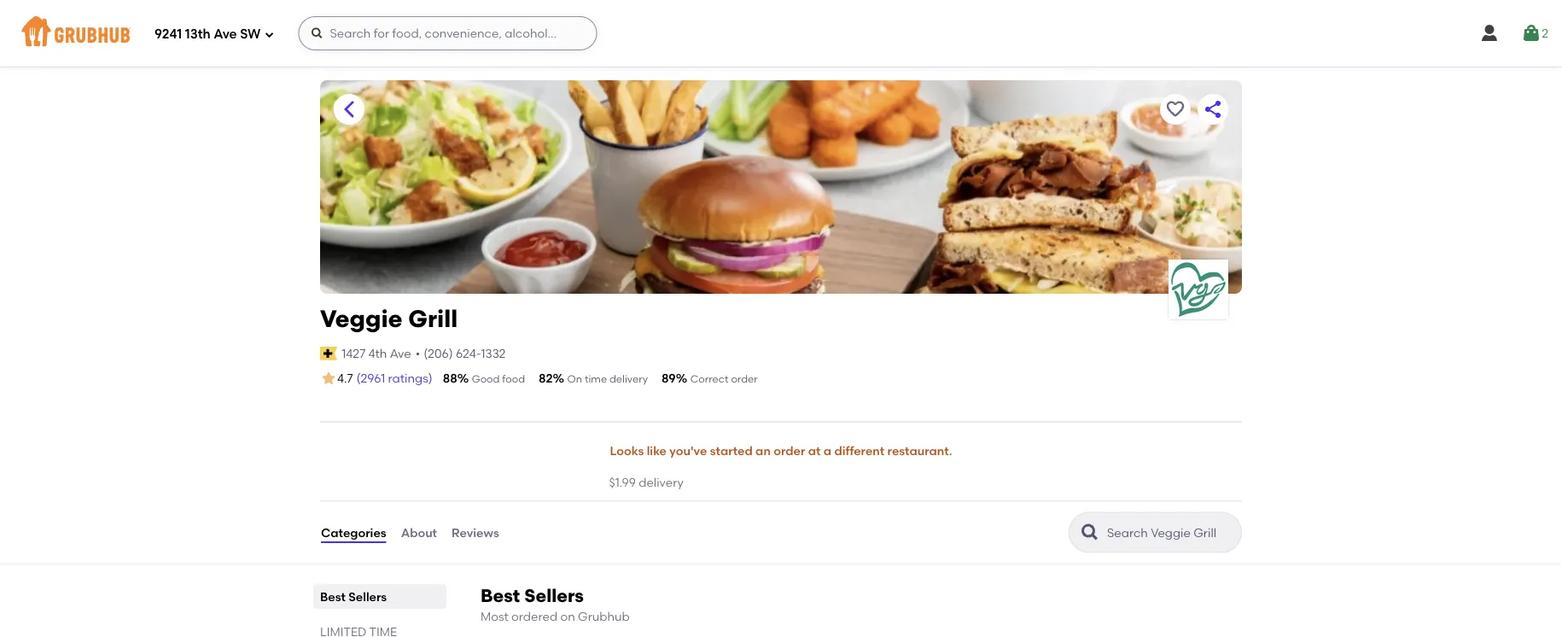 Task type: locate. For each thing, give the bounding box(es) containing it.
1427 4th ave
[[342, 346, 411, 361]]

ave for 4th
[[390, 346, 411, 361]]

correct order
[[691, 373, 758, 385]]

veggie grill
[[320, 304, 458, 333]]

88
[[443, 371, 457, 386]]

2 button
[[1522, 18, 1549, 49]]

0 vertical spatial delivery
[[610, 373, 648, 385]]

ordered
[[512, 609, 558, 623]]

veggie
[[320, 304, 403, 333]]

13th
[[185, 27, 211, 42]]

1 horizontal spatial order
[[774, 444, 806, 458]]

ave for 13th
[[214, 27, 237, 42]]

tab
[[320, 622, 440, 637]]

0 horizontal spatial ave
[[214, 27, 237, 42]]

veggie grill logo image
[[1169, 260, 1229, 319]]

delivery
[[610, 373, 648, 385], [639, 475, 684, 489]]

ave left sw
[[214, 27, 237, 42]]

order inside button
[[774, 444, 806, 458]]

1 vertical spatial order
[[774, 444, 806, 458]]

best for best sellers most ordered on grubhub
[[481, 585, 520, 606]]

9241 13th ave sw
[[155, 27, 261, 42]]

sellers down categories button
[[349, 589, 387, 603]]

svg image
[[1480, 23, 1501, 44], [310, 26, 324, 40], [264, 29, 275, 40]]

sellers up the on
[[525, 585, 584, 606]]

2
[[1542, 26, 1549, 40]]

1 horizontal spatial best
[[481, 585, 520, 606]]

sellers for best sellers most ordered on grubhub
[[525, 585, 584, 606]]

sw
[[240, 27, 261, 42]]

food
[[502, 373, 525, 385]]

save this restaurant button
[[1161, 94, 1191, 125]]

best down categories button
[[320, 589, 346, 603]]

grill
[[408, 304, 458, 333]]

sellers inside best sellers most ordered on grubhub
[[525, 585, 584, 606]]

1 horizontal spatial ave
[[390, 346, 411, 361]]

subscription pass image
[[320, 347, 337, 360]]

1427
[[342, 346, 366, 361]]

0 horizontal spatial order
[[731, 373, 758, 385]]

delivery right time
[[610, 373, 648, 385]]

best
[[481, 585, 520, 606], [320, 589, 346, 603]]

1 vertical spatial ave
[[390, 346, 411, 361]]

restaurant.
[[888, 444, 953, 458]]

save this restaurant image
[[1166, 99, 1186, 120]]

svg image
[[1522, 23, 1542, 44]]

4th
[[368, 346, 387, 361]]

at
[[808, 444, 821, 458]]

best sellers tab
[[320, 587, 440, 605]]

on time delivery
[[568, 373, 648, 385]]

best inside tab
[[320, 589, 346, 603]]

sellers
[[525, 585, 584, 606], [349, 589, 387, 603]]

ratings)
[[388, 371, 433, 386]]

about button
[[400, 502, 438, 563]]

0 vertical spatial order
[[731, 373, 758, 385]]

ave inside main navigation navigation
[[214, 27, 237, 42]]

4.7
[[337, 371, 353, 386]]

time
[[585, 373, 607, 385]]

$1.99
[[609, 475, 636, 489]]

1332
[[481, 346, 506, 361]]

Search Veggie Grill search field
[[1106, 525, 1237, 541]]

order left at
[[774, 444, 806, 458]]

$1.99 delivery
[[609, 475, 684, 489]]

delivery down like
[[639, 475, 684, 489]]

(206) 624-1332 button
[[424, 345, 506, 362]]

9241
[[155, 27, 182, 42]]

you've
[[670, 444, 707, 458]]

best up the most in the bottom left of the page
[[481, 585, 520, 606]]

order
[[731, 373, 758, 385], [774, 444, 806, 458]]

ave
[[214, 27, 237, 42], [390, 346, 411, 361]]

1 horizontal spatial sellers
[[525, 585, 584, 606]]

0 horizontal spatial svg image
[[264, 29, 275, 40]]

624-
[[456, 346, 481, 361]]

ave inside button
[[390, 346, 411, 361]]

categories button
[[320, 502, 387, 563]]

best inside best sellers most ordered on grubhub
[[481, 585, 520, 606]]

sellers inside tab
[[349, 589, 387, 603]]

ave left •
[[390, 346, 411, 361]]

reviews
[[452, 525, 499, 540]]

82
[[539, 371, 553, 386]]

about
[[401, 525, 437, 540]]

0 horizontal spatial best
[[320, 589, 346, 603]]

order right correct
[[731, 373, 758, 385]]

0 horizontal spatial sellers
[[349, 589, 387, 603]]

search icon image
[[1080, 522, 1101, 543]]

0 vertical spatial ave
[[214, 27, 237, 42]]

started
[[710, 444, 753, 458]]



Task type: describe. For each thing, give the bounding box(es) containing it.
• (206) 624-1332
[[416, 346, 506, 361]]

looks like you've started an order at a different restaurant. button
[[609, 432, 953, 470]]

1 vertical spatial delivery
[[639, 475, 684, 489]]

•
[[416, 346, 420, 361]]

correct
[[691, 373, 729, 385]]

grubhub
[[578, 609, 630, 623]]

good
[[472, 373, 500, 385]]

(2961 ratings)
[[357, 371, 433, 386]]

categories
[[321, 525, 387, 540]]

best sellers
[[320, 589, 387, 603]]

looks
[[610, 444, 644, 458]]

on
[[561, 609, 575, 623]]

main navigation navigation
[[0, 0, 1563, 67]]

different
[[835, 444, 885, 458]]

1427 4th ave button
[[341, 344, 412, 363]]

caret left icon image
[[339, 99, 360, 120]]

looks like you've started an order at a different restaurant.
[[610, 444, 953, 458]]

best for best sellers
[[320, 589, 346, 603]]

star icon image
[[320, 370, 337, 387]]

89
[[662, 371, 676, 386]]

most
[[481, 609, 509, 623]]

on
[[568, 373, 582, 385]]

2 horizontal spatial svg image
[[1480, 23, 1501, 44]]

(206)
[[424, 346, 453, 361]]

1 horizontal spatial svg image
[[310, 26, 324, 40]]

(2961
[[357, 371, 385, 386]]

a
[[824, 444, 832, 458]]

best sellers most ordered on grubhub
[[481, 585, 630, 623]]

share icon image
[[1203, 99, 1224, 120]]

an
[[756, 444, 771, 458]]

Search for food, convenience, alcohol... search field
[[298, 16, 597, 50]]

reviews button
[[451, 502, 500, 563]]

good food
[[472, 373, 525, 385]]

like
[[647, 444, 667, 458]]

sellers for best sellers
[[349, 589, 387, 603]]



Task type: vqa. For each thing, say whether or not it's contained in the screenshot.
4th
yes



